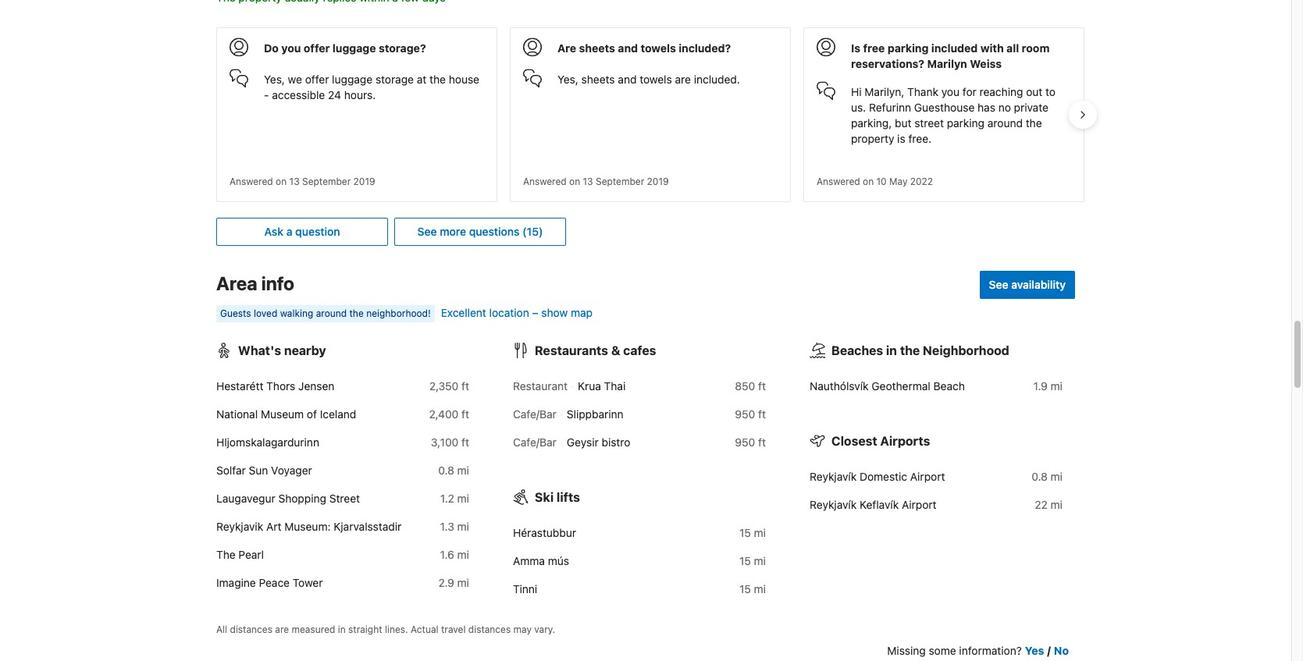 Task type: describe. For each thing, give the bounding box(es) containing it.
the left neighborhood!
[[350, 308, 364, 319]]

nauthólsvík
[[810, 379, 869, 393]]

free
[[863, 41, 885, 55]]

jensen
[[298, 379, 335, 393]]

for
[[963, 85, 977, 98]]

may
[[890, 176, 908, 187]]

see availability
[[989, 278, 1066, 291]]

imagine
[[216, 576, 256, 590]]

no
[[999, 101, 1011, 114]]

map
[[571, 306, 593, 319]]

are
[[558, 41, 577, 55]]

towels for are
[[640, 72, 672, 86]]

excellent location – show map
[[441, 306, 593, 319]]

850 ft
[[735, 379, 766, 393]]

mi for reykjavik art museum: kjarvalsstadir
[[457, 520, 469, 533]]

13 for yes, sheets and towels are included.
[[583, 176, 593, 187]]

and for included?
[[618, 41, 638, 55]]

street
[[915, 116, 944, 130]]

included
[[932, 41, 978, 55]]

of
[[307, 408, 317, 421]]

mi for imagine peace tower
[[457, 576, 469, 590]]

2.9
[[439, 576, 454, 590]]

has
[[978, 101, 996, 114]]

measured
[[292, 624, 335, 636]]

voyager
[[271, 464, 312, 477]]

the inside yes, we offer luggage storage at the house - accessible 24 hours.
[[430, 72, 446, 86]]

us.
[[851, 101, 866, 114]]

(15)
[[523, 225, 543, 238]]

see availability button
[[980, 271, 1076, 299]]

ask
[[264, 225, 284, 238]]

ask a question
[[264, 225, 340, 238]]

1.2
[[440, 492, 454, 505]]

parking inside is free parking included with all room reservations?  marilyn weiss
[[888, 41, 929, 55]]

1 vertical spatial are
[[275, 624, 289, 636]]

mi for the pearl
[[457, 548, 469, 561]]

mi for hérastubbur
[[754, 526, 766, 540]]

private
[[1014, 101, 1049, 114]]

lifts
[[557, 490, 580, 504]]

room
[[1022, 41, 1050, 55]]

beaches in the neighborhood
[[832, 344, 1010, 358]]

1.6
[[440, 548, 454, 561]]

2.9 mi
[[439, 576, 469, 590]]

carousel with cards containing traveler questions and answers region
[[204, 21, 1097, 208]]

3,100
[[431, 436, 459, 449]]

september for and
[[596, 176, 645, 187]]

sheets for yes,
[[582, 72, 615, 86]]

some
[[929, 644, 957, 658]]

2022
[[911, 176, 933, 187]]

geysir
[[567, 436, 599, 449]]

you inside hi marilyn,  thank you for reaching out to us. refurinn guesthouse has no private parking, but street parking around the property is free.
[[942, 85, 960, 98]]

do
[[264, 41, 279, 55]]

nauthólsvík geothermal beach
[[810, 379, 965, 393]]

is
[[851, 41, 861, 55]]

peace
[[259, 576, 290, 590]]

excellent location – show map link
[[441, 306, 593, 319]]

more
[[440, 225, 466, 238]]

sheets for are
[[579, 41, 615, 55]]

offer for we
[[305, 72, 329, 86]]

2,400 ft
[[429, 408, 469, 421]]

15 for hérastubbur
[[740, 526, 751, 540]]

13 for yes, we offer luggage storage at the house - accessible 24 hours.
[[289, 176, 300, 187]]

question
[[295, 225, 340, 238]]

cafes
[[623, 344, 656, 358]]

yes
[[1025, 644, 1045, 658]]

restaurants
[[535, 344, 608, 358]]

kjarvalsstadir
[[334, 520, 402, 533]]

reservations?
[[851, 57, 925, 70]]

weiss
[[970, 57, 1002, 70]]

show
[[542, 306, 568, 319]]

0 horizontal spatial around
[[316, 308, 347, 319]]

1.9
[[1034, 379, 1048, 393]]

2,350 ft
[[429, 379, 469, 393]]

may
[[514, 624, 532, 636]]

–
[[532, 306, 539, 319]]

850
[[735, 379, 756, 393]]

answered on 13 september 2019 for we
[[230, 176, 375, 187]]

mi for solfar sun voyager
[[457, 464, 469, 477]]

krua
[[578, 379, 601, 393]]

15 mi for amma mús
[[740, 554, 766, 568]]

see more questions (15)
[[418, 225, 543, 238]]

pearl
[[239, 548, 264, 561]]

airports
[[881, 434, 930, 448]]

0.8 mi for airport
[[1032, 470, 1063, 483]]

reaching
[[980, 85, 1024, 98]]

travel
[[441, 624, 466, 636]]

yes, we offer luggage storage at the house - accessible 24 hours.
[[264, 72, 480, 101]]

reykjavík for reykjavík keflavík airport
[[810, 498, 857, 511]]

yes button
[[1025, 644, 1045, 659]]

22 mi
[[1035, 498, 1063, 511]]

accessible
[[272, 88, 325, 101]]

hljomskalagardurinn
[[216, 436, 319, 449]]

closest airports
[[832, 434, 930, 448]]

yes, for yes, we offer luggage storage at the house - accessible 24 hours.
[[264, 72, 285, 86]]

hi
[[851, 85, 862, 98]]

all distances are measured in straight lines. actual travel distances may vary.
[[216, 624, 555, 636]]

shopping
[[278, 492, 326, 505]]

answered for yes, we offer luggage storage at the house - accessible 24 hours.
[[230, 176, 273, 187]]

cafe/bar for geysir bistro
[[513, 436, 557, 449]]

vary.
[[534, 624, 555, 636]]

hestarétt thors jensen
[[216, 379, 335, 393]]

are sheets and towels included?
[[558, 41, 731, 55]]

-
[[264, 88, 269, 101]]

closest
[[832, 434, 878, 448]]

sun
[[249, 464, 268, 477]]

mi for reykjavík keflavík airport
[[1051, 498, 1063, 511]]

2019 for towels
[[647, 176, 669, 187]]

yes, for yes, sheets and towels are included.
[[558, 72, 579, 86]]

see for see availability
[[989, 278, 1009, 291]]

cafe/bar for slippbarinn
[[513, 408, 557, 421]]

answered on 10 may 2022
[[817, 176, 933, 187]]

mi for amma mús
[[754, 554, 766, 568]]

10
[[877, 176, 887, 187]]

on for yes, we offer luggage storage at the house - accessible 24 hours.
[[276, 176, 287, 187]]

you inside card 1 of 6 group
[[281, 41, 301, 55]]

ski lifts
[[535, 490, 580, 504]]

krua thai
[[578, 379, 626, 393]]

september for offer
[[302, 176, 351, 187]]

answered for hi marilyn,  thank you for reaching out to us. refurinn guesthouse has no private parking, but street parking around the property is free.
[[817, 176, 860, 187]]

but
[[895, 116, 912, 130]]

guests
[[220, 308, 251, 319]]

answered for yes, sheets and towels are included.
[[523, 176, 567, 187]]

a
[[286, 225, 292, 238]]

storage
[[376, 72, 414, 86]]

hi marilyn,  thank you for reaching out to us. refurinn guesthouse has no private parking, but street parking around the property is free.
[[851, 85, 1056, 145]]



Task type: locate. For each thing, give the bounding box(es) containing it.
1 horizontal spatial answered
[[523, 176, 567, 187]]

0.8 mi up the 1.2 mi
[[439, 464, 469, 477]]

0 horizontal spatial 2019
[[353, 176, 375, 187]]

are inside card 2 of 6 group
[[675, 72, 691, 86]]

the inside hi marilyn,  thank you for reaching out to us. refurinn guesthouse has no private parking, but street parking around the property is free.
[[1026, 116, 1042, 130]]

1 horizontal spatial on
[[569, 176, 580, 187]]

and up yes, sheets and towels are included.
[[618, 41, 638, 55]]

2019 for luggage
[[353, 176, 375, 187]]

1 horizontal spatial around
[[988, 116, 1023, 130]]

1 vertical spatial 15 mi
[[740, 554, 766, 568]]

street
[[329, 492, 360, 505]]

guesthouse
[[914, 101, 975, 114]]

do you offer luggage storage?
[[264, 41, 426, 55]]

offer right 'we'
[[305, 72, 329, 86]]

0 vertical spatial see
[[418, 225, 437, 238]]

straight
[[348, 624, 382, 636]]

what's nearby
[[238, 344, 326, 358]]

3 on from the left
[[863, 176, 874, 187]]

bistro
[[602, 436, 631, 449]]

towels for included?
[[641, 41, 676, 55]]

answered up ask
[[230, 176, 273, 187]]

1 horizontal spatial 0.8
[[1032, 470, 1048, 483]]

nearby
[[284, 344, 326, 358]]

1 vertical spatial and
[[618, 72, 637, 86]]

towels down are sheets and towels included? in the top of the page
[[640, 72, 672, 86]]

1 horizontal spatial 0.8 mi
[[1032, 470, 1063, 483]]

airport down airports
[[911, 470, 945, 483]]

ski
[[535, 490, 554, 504]]

0 vertical spatial in
[[886, 344, 897, 358]]

yes, inside yes, we offer luggage storage at the house - accessible 24 hours.
[[264, 72, 285, 86]]

0 vertical spatial 950 ft
[[735, 408, 766, 421]]

on for yes, sheets and towels are included.
[[569, 176, 580, 187]]

september inside card 1 of 6 group
[[302, 176, 351, 187]]

the
[[216, 548, 236, 561]]

reykjavík domestic airport
[[810, 470, 945, 483]]

neighborhood
[[923, 344, 1010, 358]]

0.8 for solfar sun voyager
[[439, 464, 454, 477]]

2 on from the left
[[569, 176, 580, 187]]

1 vertical spatial parking
[[947, 116, 985, 130]]

2 answered on 13 september 2019 from the left
[[523, 176, 669, 187]]

reykjavík
[[810, 470, 857, 483], [810, 498, 857, 511]]

keflavík
[[860, 498, 899, 511]]

luggage for storage?
[[333, 41, 376, 55]]

the pearl
[[216, 548, 264, 561]]

beach
[[934, 379, 965, 393]]

slippbarinn
[[567, 408, 624, 421]]

15 for tinni
[[740, 583, 751, 596]]

information?
[[959, 644, 1022, 658]]

&
[[611, 344, 620, 358]]

0 vertical spatial 15 mi
[[740, 526, 766, 540]]

1 vertical spatial 950
[[735, 436, 756, 449]]

1 vertical spatial cafe/bar
[[513, 436, 557, 449]]

answered inside card 3 of 6 group
[[817, 176, 860, 187]]

see left availability
[[989, 278, 1009, 291]]

cafe/bar down restaurant
[[513, 408, 557, 421]]

2019
[[353, 176, 375, 187], [647, 176, 669, 187]]

0 vertical spatial towels
[[641, 41, 676, 55]]

solfar sun voyager
[[216, 464, 312, 477]]

950 ft for slippbarinn
[[735, 408, 766, 421]]

0 vertical spatial luggage
[[333, 41, 376, 55]]

0 horizontal spatial yes,
[[264, 72, 285, 86]]

1 15 from the top
[[740, 526, 751, 540]]

1 horizontal spatial september
[[596, 176, 645, 187]]

1 vertical spatial airport
[[902, 498, 937, 511]]

mi
[[1051, 379, 1063, 393], [457, 464, 469, 477], [1051, 470, 1063, 483], [457, 492, 469, 505], [1051, 498, 1063, 511], [457, 520, 469, 533], [754, 526, 766, 540], [457, 548, 469, 561], [754, 554, 766, 568], [457, 576, 469, 590], [754, 583, 766, 596]]

3 15 mi from the top
[[740, 583, 766, 596]]

excellent
[[441, 306, 486, 319]]

card 3 of 6 group
[[804, 27, 1085, 202]]

1 horizontal spatial 2019
[[647, 176, 669, 187]]

the down "private"
[[1026, 116, 1042, 130]]

the up geothermal
[[900, 344, 920, 358]]

domestic
[[860, 470, 908, 483]]

1 vertical spatial around
[[316, 308, 347, 319]]

location
[[489, 306, 529, 319]]

1 cafe/bar from the top
[[513, 408, 557, 421]]

2 horizontal spatial answered
[[817, 176, 860, 187]]

1 horizontal spatial are
[[675, 72, 691, 86]]

0 vertical spatial cafe/bar
[[513, 408, 557, 421]]

reykjavík left 'keflavík'
[[810, 498, 857, 511]]

on inside card 3 of 6 group
[[863, 176, 874, 187]]

1 15 mi from the top
[[740, 526, 766, 540]]

0 horizontal spatial are
[[275, 624, 289, 636]]

1 vertical spatial 15
[[740, 554, 751, 568]]

no button
[[1054, 644, 1069, 659]]

2 13 from the left
[[583, 176, 593, 187]]

950 for geysir bistro
[[735, 436, 756, 449]]

0 horizontal spatial in
[[338, 624, 346, 636]]

2 2019 from the left
[[647, 176, 669, 187]]

1 and from the top
[[618, 41, 638, 55]]

answered inside card 1 of 6 group
[[230, 176, 273, 187]]

0 horizontal spatial distances
[[230, 624, 273, 636]]

sheets down are sheets and towels included? in the top of the page
[[582, 72, 615, 86]]

and for are
[[618, 72, 637, 86]]

house
[[449, 72, 480, 86]]

questions
[[469, 225, 520, 238]]

airport for reykjavík domestic airport
[[911, 470, 945, 483]]

1 horizontal spatial distances
[[468, 624, 511, 636]]

area
[[216, 272, 257, 294]]

950 ft for geysir bistro
[[735, 436, 766, 449]]

0.8 mi for voyager
[[439, 464, 469, 477]]

art
[[266, 520, 282, 533]]

around down no
[[988, 116, 1023, 130]]

september inside card 2 of 6 group
[[596, 176, 645, 187]]

1 vertical spatial reykjavík
[[810, 498, 857, 511]]

reykjavík down closest
[[810, 470, 857, 483]]

2 horizontal spatial on
[[863, 176, 874, 187]]

1 distances from the left
[[230, 624, 273, 636]]

on for hi marilyn,  thank you for reaching out to us. refurinn guesthouse has no private parking, but street parking around the property is free.
[[863, 176, 874, 187]]

at
[[417, 72, 427, 86]]

sheets right are
[[579, 41, 615, 55]]

15 mi for hérastubbur
[[740, 526, 766, 540]]

2 vertical spatial 15 mi
[[740, 583, 766, 596]]

0 horizontal spatial answered on 13 september 2019
[[230, 176, 375, 187]]

luggage
[[333, 41, 376, 55], [332, 72, 373, 86]]

13 inside card 2 of 6 group
[[583, 176, 593, 187]]

around right walking
[[316, 308, 347, 319]]

missing
[[888, 644, 926, 658]]

0 vertical spatial reykjavík
[[810, 470, 857, 483]]

0 vertical spatial airport
[[911, 470, 945, 483]]

2 cafe/bar from the top
[[513, 436, 557, 449]]

luggage inside yes, we offer luggage storage at the house - accessible 24 hours.
[[332, 72, 373, 86]]

free.
[[909, 132, 932, 145]]

parking up reservations? at the top right of page
[[888, 41, 929, 55]]

1 950 ft from the top
[[735, 408, 766, 421]]

are left included.
[[675, 72, 691, 86]]

2 950 ft from the top
[[735, 436, 766, 449]]

0.8 up "22"
[[1032, 470, 1048, 483]]

2 yes, from the left
[[558, 72, 579, 86]]

answered on 13 september 2019
[[230, 176, 375, 187], [523, 176, 669, 187]]

parking down has
[[947, 116, 985, 130]]

imagine peace tower
[[216, 576, 323, 590]]

0.8 up 1.2
[[439, 464, 454, 477]]

0 horizontal spatial see
[[418, 225, 437, 238]]

parking
[[888, 41, 929, 55], [947, 116, 985, 130]]

luggage up hours.
[[332, 72, 373, 86]]

0 horizontal spatial 0.8 mi
[[439, 464, 469, 477]]

yes, sheets and towels are included.
[[558, 72, 740, 86]]

neighborhood!
[[366, 308, 431, 319]]

marilyn,
[[865, 85, 905, 98]]

1 vertical spatial towels
[[640, 72, 672, 86]]

restaurant
[[513, 379, 568, 393]]

1 reykjavík from the top
[[810, 470, 857, 483]]

/
[[1048, 644, 1051, 658]]

0 horizontal spatial on
[[276, 176, 287, 187]]

airport for reykjavík keflavík airport
[[902, 498, 937, 511]]

tinni
[[513, 583, 538, 596]]

3 answered from the left
[[817, 176, 860, 187]]

1 13 from the left
[[289, 176, 300, 187]]

mi for nauthólsvík geothermal beach
[[1051, 379, 1063, 393]]

yes, up the - at the left of the page
[[264, 72, 285, 86]]

towels up yes, sheets and towels are included.
[[641, 41, 676, 55]]

see more questions (15) button
[[394, 218, 566, 246]]

22
[[1035, 498, 1048, 511]]

mi for laugavegur shopping street
[[457, 492, 469, 505]]

1 2019 from the left
[[353, 176, 375, 187]]

are left measured
[[275, 624, 289, 636]]

you up guesthouse
[[942, 85, 960, 98]]

1 vertical spatial see
[[989, 278, 1009, 291]]

and
[[618, 41, 638, 55], [618, 72, 637, 86]]

2,350
[[429, 379, 459, 393]]

distances right all
[[230, 624, 273, 636]]

1 answered from the left
[[230, 176, 273, 187]]

2 reykjavík from the top
[[810, 498, 857, 511]]

offer right do at the left top of page
[[304, 41, 330, 55]]

1 on from the left
[[276, 176, 287, 187]]

and down are sheets and towels included? in the top of the page
[[618, 72, 637, 86]]

around inside hi marilyn,  thank you for reaching out to us. refurinn guesthouse has no private parking, but street parking around the property is free.
[[988, 116, 1023, 130]]

are
[[675, 72, 691, 86], [275, 624, 289, 636]]

0.8 mi up 22 mi
[[1032, 470, 1063, 483]]

loved
[[254, 308, 278, 319]]

card 2 of 6 group
[[510, 27, 791, 202]]

0 vertical spatial and
[[618, 41, 638, 55]]

13 inside card 1 of 6 group
[[289, 176, 300, 187]]

15 for amma mús
[[740, 554, 751, 568]]

2 distances from the left
[[468, 624, 511, 636]]

distances left may
[[468, 624, 511, 636]]

see for see more questions (15)
[[418, 225, 437, 238]]

1 vertical spatial offer
[[305, 72, 329, 86]]

2019 inside card 1 of 6 group
[[353, 176, 375, 187]]

card 1 of 6 group
[[216, 27, 498, 202]]

1 950 from the top
[[735, 408, 756, 421]]

1 horizontal spatial 13
[[583, 176, 593, 187]]

offer for you
[[304, 41, 330, 55]]

2019 inside card 2 of 6 group
[[647, 176, 669, 187]]

property
[[851, 132, 895, 145]]

2 950 from the top
[[735, 436, 756, 449]]

mi for reykjavík domestic airport
[[1051, 470, 1063, 483]]

1 horizontal spatial parking
[[947, 116, 985, 130]]

2 september from the left
[[596, 176, 645, 187]]

yes, inside card 2 of 6 group
[[558, 72, 579, 86]]

1 september from the left
[[302, 176, 351, 187]]

reykjavík for reykjavík domestic airport
[[810, 470, 857, 483]]

ask a question button
[[216, 218, 388, 246]]

0 vertical spatial 950
[[735, 408, 756, 421]]

1.2 mi
[[440, 492, 469, 505]]

luggage for storage
[[332, 72, 373, 86]]

iceland
[[320, 408, 356, 421]]

0 vertical spatial you
[[281, 41, 301, 55]]

national museum of iceland
[[216, 408, 356, 421]]

the
[[430, 72, 446, 86], [1026, 116, 1042, 130], [350, 308, 364, 319], [900, 344, 920, 358]]

you right do at the left top of page
[[281, 41, 301, 55]]

1 vertical spatial in
[[338, 624, 346, 636]]

we
[[288, 72, 302, 86]]

1 yes, from the left
[[264, 72, 285, 86]]

950 for slippbarinn
[[735, 408, 756, 421]]

1 vertical spatial you
[[942, 85, 960, 98]]

1 vertical spatial luggage
[[332, 72, 373, 86]]

0 horizontal spatial september
[[302, 176, 351, 187]]

2 15 mi from the top
[[740, 554, 766, 568]]

0 horizontal spatial 0.8
[[439, 464, 454, 477]]

airport right 'keflavík'
[[902, 498, 937, 511]]

on inside card 1 of 6 group
[[276, 176, 287, 187]]

answered left 10
[[817, 176, 860, 187]]

0 vertical spatial 15
[[740, 526, 751, 540]]

info
[[261, 272, 294, 294]]

see left more
[[418, 225, 437, 238]]

sheets
[[579, 41, 615, 55], [582, 72, 615, 86]]

2 vertical spatial 15
[[740, 583, 751, 596]]

0 vertical spatial offer
[[304, 41, 330, 55]]

availability
[[1012, 278, 1066, 291]]

1 answered on 13 september 2019 from the left
[[230, 176, 375, 187]]

3 15 from the top
[[740, 583, 751, 596]]

to
[[1046, 85, 1056, 98]]

15
[[740, 526, 751, 540], [740, 554, 751, 568], [740, 583, 751, 596]]

0 horizontal spatial parking
[[888, 41, 929, 55]]

1 horizontal spatial in
[[886, 344, 897, 358]]

answered on 13 september 2019 inside card 1 of 6 group
[[230, 176, 375, 187]]

0 vertical spatial around
[[988, 116, 1023, 130]]

answered up (15)
[[523, 176, 567, 187]]

laugavegur
[[216, 492, 275, 505]]

geothermal
[[872, 379, 931, 393]]

1 vertical spatial 950 ft
[[735, 436, 766, 449]]

included?
[[679, 41, 731, 55]]

answered inside card 2 of 6 group
[[523, 176, 567, 187]]

2 luggage from the top
[[332, 72, 373, 86]]

0.8 mi
[[439, 464, 469, 477], [1032, 470, 1063, 483]]

0 horizontal spatial answered
[[230, 176, 273, 187]]

parking inside hi marilyn,  thank you for reaching out to us. refurinn guesthouse has no private parking, but street parking around the property is free.
[[947, 116, 985, 130]]

geysir bistro
[[567, 436, 631, 449]]

2 and from the top
[[618, 72, 637, 86]]

0 vertical spatial sheets
[[579, 41, 615, 55]]

0.8 for reykjavík domestic airport
[[1032, 470, 1048, 483]]

1 horizontal spatial you
[[942, 85, 960, 98]]

answered on 13 september 2019 inside card 2 of 6 group
[[523, 176, 669, 187]]

reykjavík keflavík airport
[[810, 498, 937, 511]]

2 answered from the left
[[523, 176, 567, 187]]

the right at
[[430, 72, 446, 86]]

15 mi for tinni
[[740, 583, 766, 596]]

no
[[1054, 644, 1069, 658]]

tower
[[293, 576, 323, 590]]

1 horizontal spatial yes,
[[558, 72, 579, 86]]

1 horizontal spatial answered on 13 september 2019
[[523, 176, 669, 187]]

in left straight
[[338, 624, 346, 636]]

around
[[988, 116, 1023, 130], [316, 308, 347, 319]]

1 horizontal spatial see
[[989, 278, 1009, 291]]

walking
[[280, 308, 313, 319]]

offer inside yes, we offer luggage storage at the house - accessible 24 hours.
[[305, 72, 329, 86]]

airport
[[911, 470, 945, 483], [902, 498, 937, 511]]

0 horizontal spatial 13
[[289, 176, 300, 187]]

ft
[[462, 379, 469, 393], [759, 379, 766, 393], [462, 408, 469, 421], [759, 408, 766, 421], [462, 436, 469, 449], [759, 436, 766, 449]]

yes, down are
[[558, 72, 579, 86]]

mi for tinni
[[754, 583, 766, 596]]

is
[[898, 132, 906, 145]]

1 vertical spatial sheets
[[582, 72, 615, 86]]

1 luggage from the top
[[333, 41, 376, 55]]

1.9 mi
[[1034, 379, 1063, 393]]

0 vertical spatial parking
[[888, 41, 929, 55]]

in right the beaches at the right bottom of page
[[886, 344, 897, 358]]

luggage up yes, we offer luggage storage at the house - accessible 24 hours.
[[333, 41, 376, 55]]

answered on 13 september 2019 for sheets
[[523, 176, 669, 187]]

0 vertical spatial are
[[675, 72, 691, 86]]

24
[[328, 88, 341, 101]]

2 15 from the top
[[740, 554, 751, 568]]

0 horizontal spatial you
[[281, 41, 301, 55]]

on inside card 2 of 6 group
[[569, 176, 580, 187]]

cafe/bar left geysir at the bottom
[[513, 436, 557, 449]]



Task type: vqa. For each thing, say whether or not it's contained in the screenshot.
The "Attraction"
no



